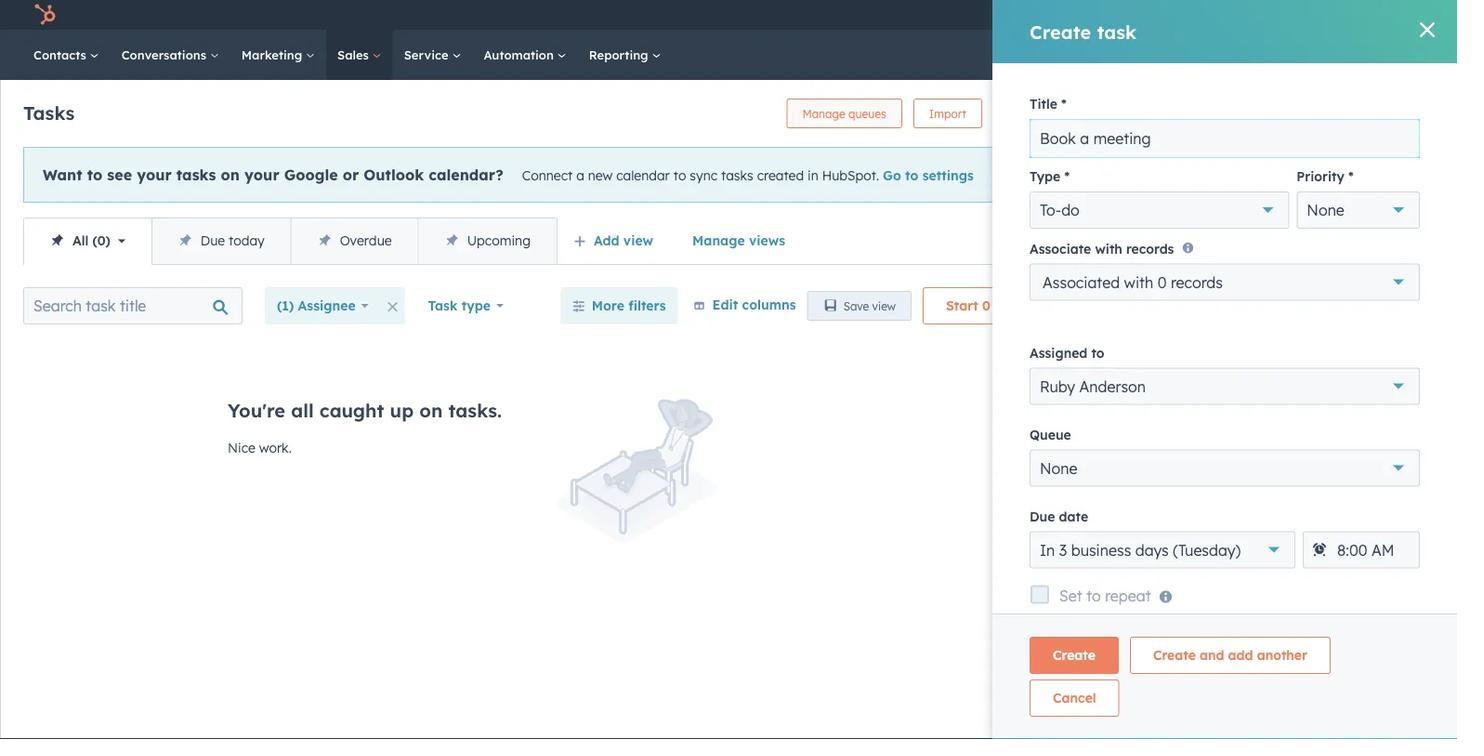 Task type: locate. For each thing, give the bounding box(es) containing it.
0 vertical spatial 0 button
[[1275, 441, 1292, 477]]

compared
[[1247, 391, 1303, 405], [1279, 638, 1334, 652]]

2 vertical spatial this
[[1179, 638, 1199, 652]]

up
[[390, 399, 414, 422]]

conversations link
[[110, 30, 230, 80]]

0 inside calls connected this week element
[[1275, 443, 1292, 475]]

none button for queue
[[1030, 449, 1421, 487]]

add
[[1229, 647, 1254, 663]]

create up title
[[1030, 20, 1092, 43]]

0 horizontal spatial go
[[883, 167, 902, 183]]

date down weekly
[[1113, 638, 1139, 652]]

1 vertical spatial with
[[1125, 273, 1154, 291]]

0 horizontal spatial your
[[137, 165, 172, 184]]

none down queue
[[1040, 459, 1078, 477]]

all inside all data shown here now lives in the prospecting workspace.
[[1144, 194, 1158, 211]]

1 vertical spatial in
[[1327, 194, 1337, 211]]

associated
[[1043, 273, 1121, 291]]

due left date
[[1030, 508, 1056, 524]]

range: down weekly
[[1142, 638, 1175, 652]]

0 horizontal spatial with
[[1096, 240, 1123, 256]]

another
[[1258, 647, 1308, 663]]

1 vertical spatial to:
[[1337, 638, 1351, 652]]

date down "activities"
[[1113, 369, 1139, 383]]

to left see
[[87, 165, 102, 184]]

1 vertical spatial task
[[1048, 106, 1070, 120]]

0 vertical spatial view
[[624, 232, 654, 249]]

to: down the feed link
[[1306, 391, 1320, 405]]

1,
[[1227, 167, 1239, 186]]

or
[[343, 165, 359, 184]]

calling icon button
[[1142, 2, 1173, 29]]

1 vertical spatial create task
[[1010, 106, 1070, 120]]

0 horizontal spatial due
[[201, 232, 225, 249]]

0 vertical spatial manage
[[803, 106, 846, 120]]

tab list
[[1109, 288, 1458, 334]]

due inside navigation
[[201, 232, 225, 249]]

compared to: last week down 'report'
[[1279, 638, 1407, 652]]

0 vertical spatial compared to: last week
[[1247, 391, 1376, 405]]

1 vertical spatial manage
[[693, 232, 745, 249]]

in right created
[[808, 167, 819, 183]]

prospecting
[[1144, 213, 1217, 229], [1183, 238, 1261, 254]]

ruby
[[1040, 377, 1076, 396]]

0 vertical spatial compared
[[1247, 391, 1303, 405]]

1 horizontal spatial view
[[873, 299, 896, 313]]

1 horizontal spatial due
[[1030, 508, 1056, 524]]

navigation
[[23, 218, 558, 265]]

hubspot.
[[823, 167, 880, 183]]

1 horizontal spatial all
[[1144, 194, 1158, 211]]

with inside popup button
[[1125, 273, 1154, 291]]

1 horizontal spatial none
[[1308, 201, 1345, 219]]

go down to-do popup button
[[1144, 238, 1162, 254]]

search button
[[1406, 39, 1441, 71]]

ruby anderson image
[[1330, 7, 1347, 23]]

0 horizontal spatial task
[[1048, 106, 1070, 120]]

overdue link
[[291, 219, 418, 264]]

menu item
[[1178, 0, 1217, 30]]

0 vertical spatial so
[[1232, 369, 1245, 383]]

on inside alert
[[221, 165, 240, 184]]

1 horizontal spatial far
[[1248, 638, 1263, 652]]

none button for priority
[[1297, 192, 1421, 229]]

1 horizontal spatial in
[[1327, 194, 1337, 211]]

november
[[1144, 167, 1222, 186]]

panel
[[1180, 149, 1222, 167]]

to up ruby anderson
[[1092, 344, 1105, 361]]

3
[[1060, 541, 1068, 559]]

0 vertical spatial prospecting
[[1144, 213, 1217, 229]]

none button down 'priority'
[[1297, 192, 1421, 229]]

edit columns button
[[693, 294, 797, 317]]

all
[[1144, 194, 1158, 211], [73, 232, 89, 249]]

this left 'panel'
[[1144, 149, 1175, 167]]

0 button up 'report'
[[1275, 555, 1292, 590]]

1 vertical spatial this
[[1179, 369, 1199, 383]]

business
[[1072, 541, 1132, 559]]

range: for date range: this week so far
[[1142, 638, 1175, 652]]

view right "add"
[[624, 232, 654, 249]]

activity
[[1171, 614, 1228, 633]]

0 horizontal spatial in
[[808, 167, 819, 183]]

2023.
[[1244, 167, 1283, 186]]

1 0 button from the top
[[1275, 441, 1292, 477]]

1 vertical spatial view
[[873, 299, 896, 313]]

0 vertical spatial close image
[[1421, 22, 1436, 37]]

0 vertical spatial due
[[201, 232, 225, 249]]

to left sync
[[674, 167, 687, 183]]

tasks up "due today" link
[[177, 165, 216, 184]]

this inside this panel is going away on november 1, 2023.
[[1144, 149, 1175, 167]]

save
[[844, 299, 870, 313]]

so
[[1232, 369, 1245, 383], [1232, 638, 1245, 652]]

none for queue
[[1040, 459, 1078, 477]]

0 right start
[[983, 298, 991, 314]]

1 horizontal spatial manage
[[803, 106, 846, 120]]

none down 'priority'
[[1308, 201, 1345, 219]]

on right up
[[420, 399, 443, 422]]

0 vertical spatial to:
[[1306, 391, 1320, 405]]

calling icon image
[[1149, 9, 1166, 26]]

reporting
[[589, 47, 652, 62]]

2 date from the top
[[1113, 638, 1139, 652]]

0 inside popup button
[[1158, 273, 1167, 291]]

create task left calling icon
[[1030, 20, 1137, 43]]

create task
[[1030, 20, 1137, 43], [1010, 106, 1070, 120]]

compared inside calls connected this week element
[[1247, 391, 1303, 405]]

0 up search task title 'search box'
[[97, 232, 106, 249]]

self
[[1351, 7, 1372, 22]]

google
[[284, 165, 338, 184]]

0 button for the meetings completed this week element
[[1275, 555, 1292, 590]]

all left data
[[1144, 194, 1158, 211]]

1 horizontal spatial on
[[420, 399, 443, 422]]

1 so from the top
[[1232, 369, 1245, 383]]

1 vertical spatial date
[[1113, 638, 1139, 652]]

filters
[[629, 298, 666, 314]]

2 horizontal spatial on
[[1338, 149, 1357, 167]]

menu
[[1042, 0, 1436, 37]]

0 horizontal spatial tasks
[[177, 165, 216, 184]]

0 horizontal spatial view
[[624, 232, 654, 249]]

on inside this panel is going away on november 1, 2023.
[[1338, 149, 1357, 167]]

create up type
[[1010, 106, 1045, 120]]

navigation containing all
[[23, 218, 558, 265]]

0 horizontal spatial on
[[221, 165, 240, 184]]

0 vertical spatial all
[[1144, 194, 1158, 211]]

0 horizontal spatial to:
[[1306, 391, 1320, 405]]

1 vertical spatial last
[[1355, 638, 1377, 652]]

1 vertical spatial so
[[1232, 638, 1245, 652]]

this inside 'this week so far'
[[1179, 369, 1199, 383]]

1 vertical spatial none
[[1040, 459, 1078, 477]]

go right hubspot.
[[883, 167, 902, 183]]

1 date from the top
[[1113, 369, 1139, 383]]

frequency:
[[1144, 391, 1201, 405]]

due
[[201, 232, 225, 249], [1030, 508, 1056, 524]]

1 horizontal spatial go
[[1144, 238, 1162, 254]]

view inside button
[[873, 299, 896, 313]]

view right save
[[873, 299, 896, 313]]

2 your from the left
[[245, 165, 280, 184]]

records
[[1127, 240, 1175, 256], [1172, 273, 1224, 291]]

in inside want to see your tasks on your google or outlook calendar? alert
[[808, 167, 819, 183]]

create left and
[[1154, 647, 1197, 663]]

view for add view
[[624, 232, 654, 249]]

1 vertical spatial compared
[[1279, 638, 1334, 652]]

go to prospecting
[[1144, 238, 1261, 254]]

1 range: from the top
[[1142, 369, 1175, 383]]

1 horizontal spatial with
[[1125, 273, 1154, 291]]

the
[[1341, 194, 1361, 211]]

week
[[1202, 369, 1229, 383], [1349, 391, 1376, 405], [1202, 638, 1229, 652], [1380, 638, 1407, 652]]

0 horizontal spatial far
[[1113, 391, 1128, 405]]

to:
[[1306, 391, 1320, 405], [1337, 638, 1351, 652]]

all for all ( 0 )
[[73, 232, 89, 249]]

1 horizontal spatial tasks
[[722, 167, 754, 183]]

to down to-do popup button
[[1166, 238, 1179, 254]]

0 vertical spatial task
[[1098, 20, 1137, 43]]

far down 'report'
[[1248, 638, 1263, 652]]

in left the
[[1327, 194, 1337, 211]]

your right see
[[137, 165, 172, 184]]

all left (
[[73, 232, 89, 249]]

create up cancel
[[1054, 647, 1096, 663]]

your left google at the left
[[245, 165, 280, 184]]

edit columns
[[713, 296, 797, 313]]

to for want to see your tasks on your google or outlook calendar?
[[87, 165, 102, 184]]

(1)
[[277, 298, 294, 314]]

compared to: last week down the feed link
[[1247, 391, 1376, 405]]

0 button up the meetings completed this week element
[[1275, 441, 1292, 477]]

set
[[1060, 586, 1083, 605]]

frequency: daily
[[1144, 391, 1231, 405]]

0 up 'report'
[[1275, 556, 1292, 589]]

to right set
[[1087, 586, 1102, 605]]

associate with records
[[1030, 240, 1175, 256]]

last inside calls connected this week element
[[1323, 391, 1346, 405]]

weekly
[[1113, 614, 1167, 633]]

calendar?
[[429, 165, 504, 184]]

view inside popup button
[[624, 232, 654, 249]]

0 horizontal spatial last
[[1323, 391, 1346, 405]]

this down weekly activity report at the bottom of page
[[1179, 638, 1199, 652]]

with up associated with 0 records
[[1096, 240, 1123, 256]]

want to see your tasks on your google or outlook calendar?
[[43, 165, 504, 184]]

to-
[[1040, 201, 1062, 219]]

0 button inside calls connected this week element
[[1275, 441, 1292, 477]]

0 vertical spatial date
[[1113, 369, 1139, 383]]

1 vertical spatial 0 button
[[1275, 555, 1292, 590]]

all inside navigation
[[73, 232, 89, 249]]

prospecting down data
[[1144, 213, 1217, 229]]

in 3 business days (tuesday) button
[[1030, 531, 1296, 568]]

now
[[1267, 194, 1293, 211]]

1 vertical spatial far
[[1248, 638, 1263, 652]]

task type
[[428, 298, 491, 314]]

so inside 'this week so far'
[[1232, 369, 1245, 383]]

2 range: from the top
[[1142, 638, 1175, 652]]

calls connected this week element
[[1113, 364, 1453, 484]]

(1) assignee
[[277, 298, 356, 314]]

create and add another button
[[1131, 637, 1331, 674]]

compared right daily
[[1247, 391, 1303, 405]]

0 vertical spatial none
[[1308, 201, 1345, 219]]

records down go to prospecting
[[1172, 273, 1224, 291]]

1 vertical spatial records
[[1172, 273, 1224, 291]]

due date element
[[1304, 531, 1421, 568]]

1 horizontal spatial task
[[1098, 20, 1137, 43]]

none button
[[1297, 192, 1421, 229], [1030, 449, 1421, 487]]

0 vertical spatial far
[[1113, 391, 1128, 405]]

create task link
[[994, 99, 1086, 128]]

to: right another
[[1337, 638, 1351, 652]]

on up 'due today'
[[221, 165, 240, 184]]

compared to: last week inside calls connected this week element
[[1247, 391, 1376, 405]]

you're all caught up on tasks.
[[228, 399, 502, 422]]

0 up insights
[[1158, 273, 1167, 291]]

records up associated with 0 records
[[1127, 240, 1175, 256]]

tasks
[[177, 165, 216, 184], [722, 167, 754, 183], [995, 298, 1028, 314]]

this up frequency: daily
[[1179, 369, 1199, 383]]

2 0 button from the top
[[1275, 555, 1292, 590]]

1 vertical spatial none button
[[1030, 449, 1421, 487]]

1 horizontal spatial last
[[1355, 638, 1377, 652]]

service link
[[393, 30, 473, 80]]

1 vertical spatial range:
[[1142, 638, 1175, 652]]

range: for date range:
[[1142, 369, 1175, 383]]

assigned
[[1030, 344, 1088, 361]]

edit
[[713, 296, 739, 313]]

manage queues link
[[787, 99, 903, 128]]

created
[[757, 167, 804, 183]]

compared down 'report'
[[1279, 638, 1334, 652]]

range: down the activities popup button
[[1142, 369, 1175, 383]]

contacts
[[33, 47, 90, 62]]

report
[[1232, 614, 1279, 633]]

contacts link
[[22, 30, 110, 80]]

0 horizontal spatial none
[[1040, 459, 1078, 477]]

to for set to repeat
[[1087, 586, 1102, 605]]

last
[[1323, 391, 1346, 405], [1355, 638, 1377, 652]]

on for away
[[1338, 149, 1357, 167]]

work.
[[259, 440, 292, 456]]

1 horizontal spatial your
[[245, 165, 280, 184]]

associate
[[1030, 240, 1092, 256]]

0 vertical spatial last
[[1323, 391, 1346, 405]]

0 vertical spatial go
[[883, 167, 902, 183]]

tasks right start
[[995, 298, 1028, 314]]

0 vertical spatial with
[[1096, 240, 1123, 256]]

with up insights
[[1125, 273, 1154, 291]]

manage left 'queues'
[[803, 106, 846, 120]]

to for assigned to
[[1092, 344, 1105, 361]]

0 up the meetings completed this week element
[[1275, 443, 1292, 475]]

0
[[97, 232, 106, 249], [1158, 273, 1167, 291], [983, 298, 991, 314], [1275, 443, 1292, 475], [1275, 556, 1292, 589]]

data
[[1162, 194, 1191, 211]]

0 vertical spatial range:
[[1142, 369, 1175, 383]]

1 vertical spatial close image
[[1052, 170, 1063, 181]]

create
[[1030, 20, 1092, 43], [1010, 106, 1045, 120], [1054, 647, 1096, 663], [1154, 647, 1197, 663]]

outlook
[[364, 165, 424, 184]]

0 horizontal spatial manage
[[693, 232, 745, 249]]

close image
[[1421, 22, 1436, 37], [1052, 170, 1063, 181]]

far down date range:
[[1113, 391, 1128, 405]]

date inside calls connected this week element
[[1113, 369, 1139, 383]]

manage left views at the top right of the page
[[693, 232, 745, 249]]

0 vertical spatial in
[[808, 167, 819, 183]]

help button
[[1217, 0, 1249, 30]]

your
[[137, 165, 172, 184], [245, 165, 280, 184]]

create task up type
[[1010, 106, 1070, 120]]

due left today
[[201, 232, 225, 249]]

Search HubSpot search field
[[1197, 39, 1425, 71]]

manage inside manage queues link
[[803, 106, 846, 120]]

menu containing self made
[[1042, 0, 1436, 37]]

manage for manage views
[[693, 232, 745, 249]]

queues
[[849, 106, 887, 120]]

this for week
[[1179, 369, 1199, 383]]

1 vertical spatial due
[[1030, 508, 1056, 524]]

(
[[92, 232, 97, 249]]

records inside popup button
[[1172, 273, 1224, 291]]

all for all data shown here now lives in the prospecting workspace.
[[1144, 194, 1158, 211]]

0 button inside the meetings completed this week element
[[1275, 555, 1292, 590]]

0 horizontal spatial all
[[73, 232, 89, 249]]

create task inside tasks banner
[[1010, 106, 1070, 120]]

0 vertical spatial this
[[1144, 149, 1175, 167]]

prospecting up associated with 0 records popup button
[[1183, 238, 1261, 254]]

associated with 0 records
[[1043, 273, 1224, 291]]

upgrade image
[[1053, 8, 1070, 25]]

manage inside the manage views link
[[693, 232, 745, 249]]

close image up the to-do
[[1052, 170, 1063, 181]]

task
[[428, 298, 458, 314]]

set to repeat
[[1060, 586, 1152, 605]]

0 horizontal spatial close image
[[1052, 170, 1063, 181]]

close image up search icon
[[1421, 22, 1436, 37]]

1 vertical spatial all
[[73, 232, 89, 249]]

2 horizontal spatial tasks
[[995, 298, 1028, 314]]

0 vertical spatial none button
[[1297, 192, 1421, 229]]

tasks right sync
[[722, 167, 754, 183]]

to left settings
[[906, 167, 919, 183]]

marketing
[[242, 47, 306, 62]]

range: inside calls connected this week element
[[1142, 369, 1175, 383]]

1 horizontal spatial to:
[[1337, 638, 1351, 652]]

on up 'priority'
[[1338, 149, 1357, 167]]

task up type
[[1048, 106, 1070, 120]]

task left calling icon
[[1098, 20, 1137, 43]]

none button down daily
[[1030, 449, 1421, 487]]

feed
[[1269, 302, 1299, 318]]



Task type: describe. For each thing, give the bounding box(es) containing it.
tasks inside start 0 tasks button
[[995, 298, 1028, 314]]

notifications button
[[1288, 0, 1319, 30]]

on for tasks
[[221, 165, 240, 184]]

import
[[930, 106, 967, 120]]

weekly activity report
[[1113, 614, 1279, 633]]

tasks banner
[[23, 93, 1086, 128]]

views
[[749, 232, 786, 249]]

meetings completed this week element
[[1113, 500, 1453, 598]]

this panel is going away on november 1, 2023.
[[1144, 149, 1357, 186]]

close image inside want to see your tasks on your google or outlook calendar? alert
[[1052, 170, 1063, 181]]

self made
[[1351, 7, 1408, 22]]

due for due date
[[1030, 508, 1056, 524]]

settings image
[[1260, 8, 1276, 25]]

repeat
[[1106, 586, 1152, 605]]

0 inside navigation
[[97, 232, 106, 249]]

reporting link
[[578, 30, 673, 80]]

date range:
[[1113, 369, 1175, 383]]

in inside all data shown here now lives in the prospecting workspace.
[[1327, 194, 1337, 211]]

want to see your tasks on your google or outlook calendar? alert
[[23, 147, 1086, 203]]

hubspot image
[[33, 4, 56, 26]]

create inside create button
[[1054, 647, 1096, 663]]

activities
[[1113, 346, 1181, 364]]

type
[[1030, 168, 1061, 185]]

ruby anderson
[[1040, 377, 1147, 396]]

create inside "create and add another" button
[[1154, 647, 1197, 663]]

cancel
[[1054, 690, 1097, 706]]

all ( 0 )
[[73, 232, 110, 249]]

sales
[[338, 47, 373, 62]]

feed link
[[1226, 288, 1342, 333]]

service
[[404, 47, 452, 62]]

help image
[[1224, 8, 1241, 25]]

Search task title search field
[[23, 287, 243, 325]]

go to settings link
[[883, 167, 974, 183]]

2 so from the top
[[1232, 638, 1245, 652]]

add view button
[[562, 222, 670, 259]]

start
[[947, 298, 979, 314]]

due today link
[[151, 219, 291, 264]]

to-do
[[1040, 201, 1080, 219]]

you're
[[228, 399, 285, 422]]

in 3 business days (tuesday)
[[1040, 541, 1242, 559]]

do
[[1062, 201, 1080, 219]]

far inside 'this week so far'
[[1113, 391, 1128, 405]]

caught
[[320, 399, 384, 422]]

none for priority
[[1308, 201, 1345, 219]]

0 vertical spatial create task
[[1030, 20, 1137, 43]]

add
[[594, 232, 620, 249]]

this for panel
[[1144, 149, 1175, 167]]

prospecting inside all data shown here now lives in the prospecting workspace.
[[1144, 213, 1217, 229]]

manage for manage queues
[[803, 106, 846, 120]]

insights link
[[1109, 288, 1226, 333]]

notifications image
[[1295, 8, 1312, 25]]

tasks.
[[449, 399, 502, 422]]

0 inside the meetings completed this week element
[[1275, 556, 1292, 589]]

upcoming link
[[418, 219, 557, 264]]

insights
[[1141, 302, 1194, 318]]

shown
[[1195, 194, 1234, 211]]

)
[[106, 232, 110, 249]]

save view
[[844, 299, 896, 313]]

add view
[[594, 232, 654, 249]]

overdue
[[340, 232, 392, 249]]

see
[[107, 165, 132, 184]]

0 inside button
[[983, 298, 991, 314]]

create button
[[1030, 637, 1119, 674]]

calendar
[[617, 167, 670, 183]]

all data shown here now lives in the prospecting workspace.
[[1144, 194, 1361, 229]]

conversations
[[122, 47, 210, 62]]

automation link
[[473, 30, 578, 80]]

1 vertical spatial go
[[1144, 238, 1162, 254]]

to-do button
[[1030, 192, 1290, 229]]

days
[[1136, 541, 1169, 559]]

due for due today
[[201, 232, 225, 249]]

activities button
[[1113, 344, 1196, 366]]

due today
[[201, 232, 265, 249]]

settings
[[923, 167, 974, 183]]

lives
[[1296, 194, 1323, 211]]

daily
[[1205, 391, 1231, 405]]

go to prospecting link
[[1144, 238, 1280, 254]]

to for go to prospecting
[[1166, 238, 1179, 254]]

task inside create task link
[[1048, 106, 1070, 120]]

more filters
[[592, 298, 666, 314]]

due date
[[1030, 508, 1089, 524]]

1 vertical spatial prospecting
[[1183, 238, 1261, 254]]

search image
[[1415, 46, 1432, 63]]

go inside alert
[[883, 167, 902, 183]]

this week so far
[[1113, 369, 1245, 405]]

with for associate
[[1096, 240, 1123, 256]]

view for save view
[[873, 299, 896, 313]]

type
[[462, 298, 491, 314]]

sync
[[690, 167, 718, 183]]

import link
[[914, 99, 983, 128]]

date for date range: this week so far
[[1113, 638, 1139, 652]]

Title text field
[[1030, 119, 1421, 158]]

with for associated
[[1125, 273, 1154, 291]]

1 horizontal spatial close image
[[1421, 22, 1436, 37]]

HH:MM text field
[[1304, 531, 1421, 568]]

and
[[1200, 647, 1225, 663]]

here
[[1237, 194, 1264, 211]]

date for date range:
[[1113, 369, 1139, 383]]

tab list containing insights
[[1109, 288, 1458, 334]]

0 vertical spatial records
[[1127, 240, 1175, 256]]

want
[[43, 165, 82, 184]]

manage queues
[[803, 106, 887, 120]]

schedule
[[1372, 302, 1428, 318]]

1 your from the left
[[137, 165, 172, 184]]

(1) assignee button
[[265, 287, 381, 325]]

marketing link
[[230, 30, 326, 80]]

manage views
[[693, 232, 786, 249]]

settings link
[[1249, 0, 1288, 30]]

made
[[1376, 7, 1408, 22]]

create and add another
[[1154, 647, 1308, 663]]

0 button for calls connected this week element in the right of the page
[[1275, 441, 1292, 477]]

automation
[[484, 47, 558, 62]]

1 vertical spatial compared to: last week
[[1279, 638, 1407, 652]]

assigned to
[[1030, 344, 1105, 361]]

to: inside calls connected this week element
[[1306, 391, 1320, 405]]

create inside create task link
[[1010, 106, 1045, 120]]

save view button
[[808, 291, 912, 321]]

connect a new calendar to sync tasks created in hubspot. go to settings
[[522, 167, 974, 183]]

week inside 'this week so far'
[[1202, 369, 1229, 383]]

tasks
[[23, 101, 75, 124]]

away
[[1292, 149, 1333, 167]]

date
[[1060, 508, 1089, 524]]



Task type: vqa. For each thing, say whether or not it's contained in the screenshot.
"Import" in the top right of the page
yes



